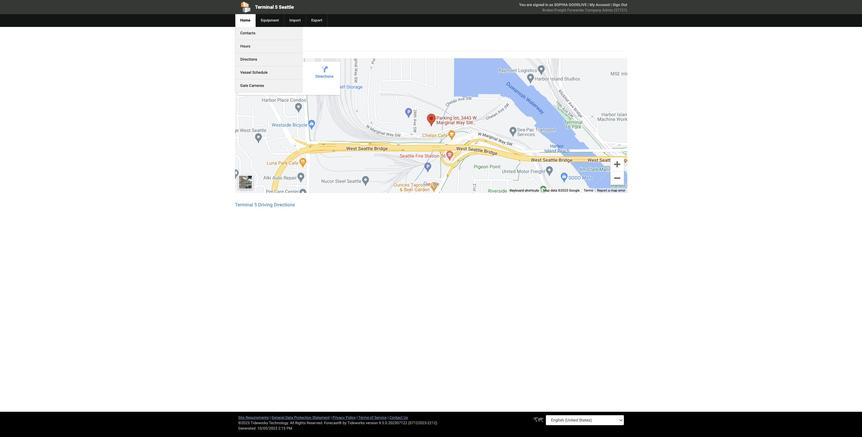 Task type: vqa. For each thing, say whether or not it's contained in the screenshot.
the top only
no



Task type: locate. For each thing, give the bounding box(es) containing it.
0 horizontal spatial terminal
[[235, 202, 253, 208]]

0 vertical spatial 5
[[275, 4, 278, 10]]

terminal 5 driving directions
[[235, 202, 295, 208]]

export
[[311, 18, 322, 23]]

| left sign
[[611, 3, 612, 7]]

import link
[[284, 14, 306, 27]]

directions right driving
[[274, 202, 295, 208]]

seattle
[[279, 4, 294, 10]]

5 left driving
[[254, 202, 257, 208]]

sign
[[613, 3, 621, 7]]

10/05/2023
[[258, 427, 278, 431]]

requirements
[[246, 416, 269, 420]]

|
[[588, 3, 589, 7], [611, 3, 612, 7], [270, 416, 271, 420], [331, 416, 332, 420], [357, 416, 358, 420], [388, 416, 389, 420]]

home
[[240, 18, 251, 23]]

terminal for terminal 5 driving directions
[[235, 202, 253, 208]]

terminal 5 seattle link
[[235, 0, 393, 14]]

site requirements | general data protection statement | privacy policy | terms of service | contact us ©2023 tideworks technology. all rights reserved. forecast® by tideworks version 9.5.0.202307122 (07122023-2212) generated: 10/05/2023 2:15 pm
[[238, 416, 438, 431]]

out
[[622, 3, 628, 7]]

contacts
[[240, 31, 256, 35]]

1 horizontal spatial terminal
[[255, 4, 274, 10]]

tideworks
[[348, 421, 365, 426]]

data
[[286, 416, 293, 420]]

©2023 tideworks
[[238, 421, 268, 426]]

terms
[[359, 416, 369, 420]]

protection
[[294, 416, 312, 420]]

terminal up equipment
[[255, 4, 274, 10]]

site requirements link
[[238, 416, 269, 420]]

terminal left driving
[[235, 202, 253, 208]]

sign out link
[[613, 3, 628, 7]]

1 vertical spatial terminal
[[235, 202, 253, 208]]

are
[[527, 3, 532, 7]]

reserved.
[[307, 421, 323, 426]]

5
[[275, 4, 278, 10], [254, 202, 257, 208]]

export link
[[306, 14, 328, 27]]

directions
[[235, 33, 280, 45], [240, 57, 257, 62], [274, 202, 295, 208]]

0 vertical spatial terminal
[[255, 4, 274, 10]]

policy
[[346, 416, 356, 420]]

general data protection statement link
[[272, 416, 330, 420]]

hours
[[240, 44, 251, 49]]

5 left seattle
[[275, 4, 278, 10]]

vessel schedule link
[[235, 66, 273, 79]]

import
[[290, 18, 301, 23]]

my account link
[[590, 3, 610, 7]]

schedule
[[252, 70, 268, 75]]

hours link
[[235, 40, 256, 53]]

broker/freight
[[543, 8, 567, 12]]

1 horizontal spatial 5
[[275, 4, 278, 10]]

| left general at the bottom left of the page
[[270, 416, 271, 420]]

9.5.0.202307122
[[379, 421, 408, 426]]

1 vertical spatial 5
[[254, 202, 257, 208]]

terminal
[[255, 4, 274, 10], [235, 202, 253, 208]]

0 horizontal spatial 5
[[254, 202, 257, 208]]

| up forecast®
[[331, 416, 332, 420]]

directions up directions link on the left of the page
[[235, 33, 280, 45]]

directions down 'hours' link
[[240, 57, 257, 62]]

gate cameras link
[[235, 80, 269, 92]]

site
[[238, 416, 245, 420]]

driving
[[258, 202, 273, 208]]

5 for seattle
[[275, 4, 278, 10]]

home link
[[235, 14, 256, 27]]

cameras
[[249, 84, 264, 88]]

my
[[590, 3, 595, 7]]



Task type: describe. For each thing, give the bounding box(es) containing it.
terminal for terminal 5 seattle
[[255, 4, 274, 10]]

generated:
[[238, 427, 257, 431]]

gate
[[240, 84, 248, 88]]

goodlive
[[569, 3, 587, 7]]

in
[[546, 3, 549, 7]]

5 for driving
[[254, 202, 257, 208]]

terms of service link
[[359, 416, 387, 420]]

terminal 5 seattle
[[255, 4, 294, 10]]

0 vertical spatial directions
[[235, 33, 280, 45]]

forwarder
[[568, 8, 585, 12]]

contact us link
[[390, 416, 408, 420]]

(57721)
[[614, 8, 628, 12]]

2:15
[[279, 427, 286, 431]]

2 vertical spatial directions
[[274, 202, 295, 208]]

as
[[550, 3, 554, 7]]

2212)
[[428, 421, 438, 426]]

vessel schedule
[[240, 70, 268, 75]]

version
[[366, 421, 378, 426]]

terminal 5 driving directions link
[[235, 202, 295, 208]]

signed
[[533, 3, 545, 7]]

technology.
[[269, 421, 289, 426]]

privacy policy link
[[333, 416, 356, 420]]

1 vertical spatial directions
[[240, 57, 257, 62]]

admin
[[603, 8, 613, 12]]

you
[[520, 3, 526, 7]]

(07122023-
[[408, 421, 428, 426]]

company
[[586, 8, 602, 12]]

contacts link
[[235, 27, 261, 40]]

contact
[[390, 416, 403, 420]]

statement
[[313, 416, 330, 420]]

| left my
[[588, 3, 589, 7]]

pm
[[287, 427, 292, 431]]

us
[[404, 416, 408, 420]]

you are signed in as sophia goodlive | my account | sign out broker/freight forwarder company admin (57721)
[[520, 3, 628, 12]]

| up "tideworks" on the left bottom
[[357, 416, 358, 420]]

forecast®
[[324, 421, 342, 426]]

of
[[370, 416, 374, 420]]

by
[[343, 421, 347, 426]]

service
[[375, 416, 387, 420]]

| up 9.5.0.202307122
[[388, 416, 389, 420]]

equipment
[[261, 18, 279, 23]]

account
[[596, 3, 610, 7]]

gate cameras
[[240, 84, 264, 88]]

privacy
[[333, 416, 345, 420]]

vessel
[[240, 70, 252, 75]]

equipment link
[[256, 14, 284, 27]]

directions link
[[235, 53, 262, 66]]

sophia
[[555, 3, 568, 7]]

general
[[272, 416, 285, 420]]

rights
[[295, 421, 306, 426]]

all
[[290, 421, 294, 426]]



